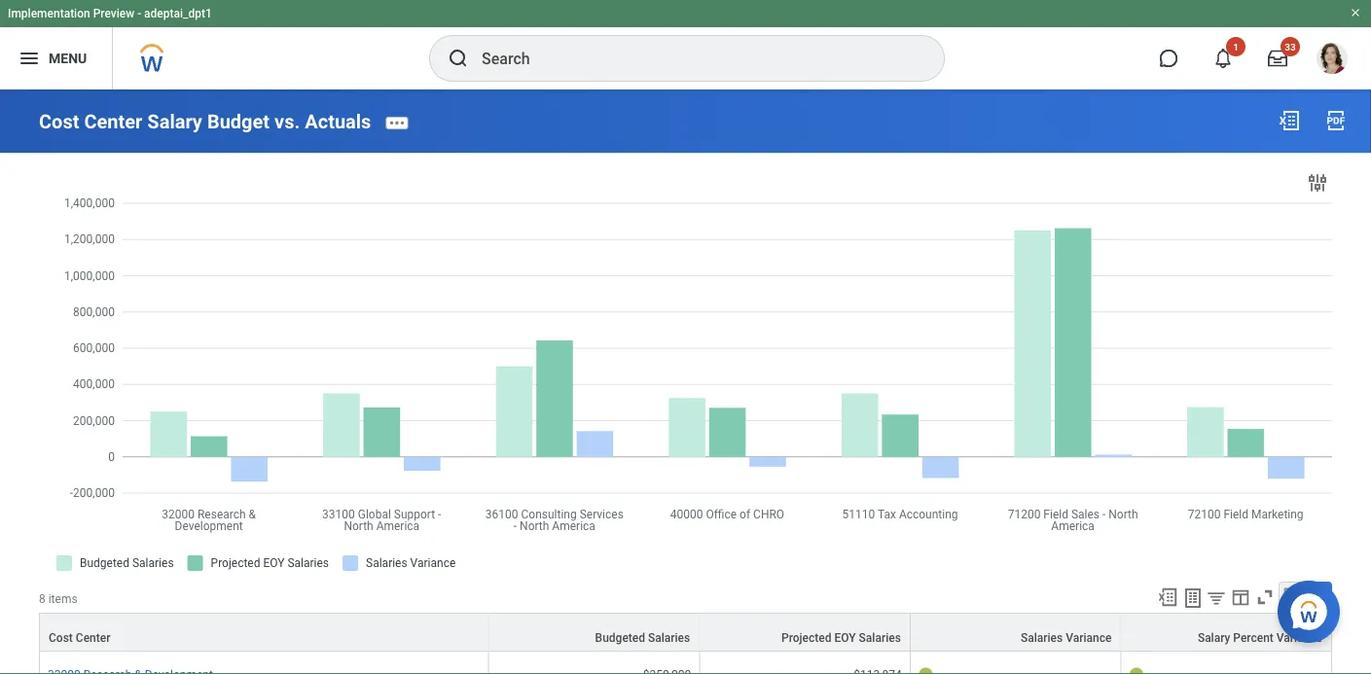 Task type: vqa. For each thing, say whether or not it's contained in the screenshot.
projected
yes



Task type: describe. For each thing, give the bounding box(es) containing it.
profile logan mcneil image
[[1317, 43, 1349, 78]]

2 salaries from the left
[[859, 631, 901, 645]]

menu button
[[0, 27, 112, 90]]

1
[[1234, 41, 1239, 53]]

export to excel image
[[1278, 109, 1302, 132]]

33
[[1286, 41, 1297, 53]]

center for cost center
[[76, 631, 110, 645]]

configure and view chart data image
[[1307, 172, 1330, 195]]

eoy
[[835, 631, 856, 645]]

click to view/edit grid preferences image
[[1231, 587, 1252, 609]]

salary percent variance
[[1198, 631, 1323, 645]]

budget
[[207, 110, 270, 133]]

implementation preview -   adeptai_dpt1
[[8, 7, 212, 20]]

8 items
[[39, 593, 78, 607]]

notifications large image
[[1214, 49, 1234, 68]]

cost for cost center salary budget vs. actuals
[[39, 110, 79, 133]]

projected eoy salaries
[[782, 631, 901, 645]]

2 variance from the left
[[1277, 631, 1323, 645]]

close environment banner image
[[1350, 7, 1362, 18]]

cost center button
[[40, 614, 488, 651]]

vs.
[[275, 110, 300, 133]]

items
[[48, 593, 78, 607]]

1 button
[[1202, 37, 1246, 80]]

select to filter grid data image
[[1206, 588, 1228, 609]]

projected
[[782, 631, 832, 645]]

expand table image
[[1310, 586, 1329, 606]]

1 variance from the left
[[1066, 631, 1112, 645]]

fullscreen image
[[1255, 587, 1276, 609]]



Task type: locate. For each thing, give the bounding box(es) containing it.
center
[[84, 110, 143, 133], [76, 631, 110, 645]]

budgeted
[[596, 631, 646, 645]]

salaries variance
[[1021, 631, 1112, 645]]

cost center salary budget vs. actuals main content
[[0, 90, 1372, 675]]

cost
[[39, 110, 79, 133], [49, 631, 73, 645]]

1 horizontal spatial salary
[[1198, 631, 1231, 645]]

1 vertical spatial center
[[76, 631, 110, 645]]

actuals
[[305, 110, 371, 133]]

toolbar inside cost center salary budget vs. actuals main content
[[1149, 582, 1333, 613]]

variance
[[1066, 631, 1112, 645], [1277, 631, 1323, 645]]

0 vertical spatial center
[[84, 110, 143, 133]]

center down "menu"
[[84, 110, 143, 133]]

Search Workday  search field
[[482, 37, 905, 80]]

justify image
[[18, 47, 41, 70]]

-
[[137, 7, 141, 20]]

toolbar
[[1149, 582, 1333, 613]]

salary
[[147, 110, 202, 133], [1198, 631, 1231, 645]]

preview
[[93, 7, 135, 20]]

adeptai_dpt1
[[144, 7, 212, 20]]

0 horizontal spatial variance
[[1066, 631, 1112, 645]]

export to worksheets image
[[1182, 587, 1205, 611]]

salaries
[[649, 631, 691, 645], [859, 631, 901, 645], [1021, 631, 1064, 645]]

cost for cost center
[[49, 631, 73, 645]]

implementation
[[8, 7, 90, 20]]

0 horizontal spatial salaries
[[649, 631, 691, 645]]

projected eoy salaries button
[[700, 614, 910, 651]]

percent
[[1234, 631, 1274, 645]]

menu
[[49, 50, 87, 66]]

export to excel image
[[1158, 587, 1179, 609]]

budgeted salaries
[[596, 631, 691, 645]]

menu banner
[[0, 0, 1372, 90]]

salaries variance button
[[911, 614, 1121, 651]]

view printable version (pdf) image
[[1325, 109, 1349, 132]]

1 vertical spatial salary
[[1198, 631, 1231, 645]]

inbox large image
[[1269, 49, 1288, 68]]

0 horizontal spatial salary
[[147, 110, 202, 133]]

table image
[[1283, 586, 1303, 606]]

salary left budget
[[147, 110, 202, 133]]

cost inside popup button
[[49, 631, 73, 645]]

2 horizontal spatial salaries
[[1021, 631, 1064, 645]]

center down items
[[76, 631, 110, 645]]

cost down items
[[49, 631, 73, 645]]

cost center salary budget vs. actuals link
[[39, 110, 371, 133]]

salary percent variance button
[[1122, 614, 1332, 651]]

budgeted salaries button
[[489, 614, 699, 651]]

cost center salary budget vs. actuals
[[39, 110, 371, 133]]

8
[[39, 593, 46, 607]]

0 vertical spatial salary
[[147, 110, 202, 133]]

cost center
[[49, 631, 110, 645]]

center for cost center salary budget vs. actuals
[[84, 110, 143, 133]]

1 horizontal spatial variance
[[1277, 631, 1323, 645]]

center inside popup button
[[76, 631, 110, 645]]

search image
[[447, 47, 470, 70]]

cost down menu dropdown button
[[39, 110, 79, 133]]

0 vertical spatial cost
[[39, 110, 79, 133]]

1 row from the top
[[39, 613, 1333, 652]]

row
[[39, 613, 1333, 652], [39, 652, 1333, 675]]

1 salaries from the left
[[649, 631, 691, 645]]

2 row from the top
[[39, 652, 1333, 675]]

row containing cost center
[[39, 613, 1333, 652]]

salaries inside popup button
[[1021, 631, 1064, 645]]

1 vertical spatial cost
[[49, 631, 73, 645]]

33 button
[[1257, 37, 1301, 80]]

salary left percent
[[1198, 631, 1231, 645]]

1 horizontal spatial salaries
[[859, 631, 901, 645]]

3 salaries from the left
[[1021, 631, 1064, 645]]

salary inside popup button
[[1198, 631, 1231, 645]]



